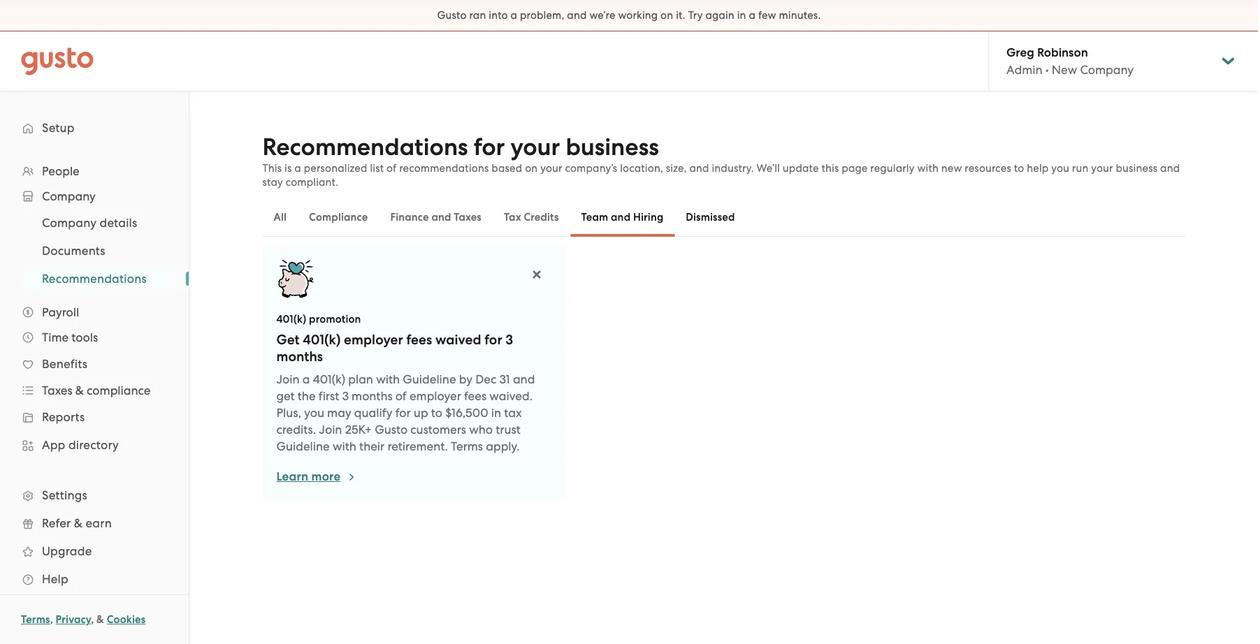 Task type: describe. For each thing, give the bounding box(es) containing it.
run
[[1073, 162, 1089, 175]]

0 horizontal spatial with
[[333, 440, 357, 454]]

taxes & compliance
[[42, 384, 151, 398]]

help
[[42, 573, 68, 587]]

app directory link
[[14, 433, 175, 458]]

again
[[706, 9, 735, 22]]

working
[[619, 9, 658, 22]]

benefits link
[[14, 352, 175, 377]]

gusto navigation element
[[0, 92, 189, 616]]

tools
[[72, 331, 98, 345]]

settings
[[42, 489, 87, 503]]

401(k) inside join a 401(k) plan with guideline by dec 31 and get the first 3 months of employer fees waived. plus, you may qualify for up to $16,500 in tax credits. join 25k+ gusto customers who trust guideline with their retirement. terms apply.
[[313, 373, 346, 387]]

it.
[[676, 9, 686, 22]]

robinson
[[1038, 45, 1089, 60]]

more
[[312, 470, 341, 485]]

compliant.
[[286, 176, 339, 189]]

company inside greg robinson admin • new company
[[1081, 63, 1135, 77]]

& for earn
[[74, 517, 83, 531]]

tax
[[504, 211, 522, 224]]

terms inside join a 401(k) plan with guideline by dec 31 and get the first 3 months of employer fees waived. plus, you may qualify for up to $16,500 in tax credits. join 25k+ gusto customers who trust guideline with their retirement. terms apply.
[[451, 440, 483, 454]]

refer
[[42, 517, 71, 531]]

greg
[[1007, 45, 1035, 60]]

upgrade
[[42, 545, 92, 559]]

1 vertical spatial join
[[319, 423, 342, 437]]

0 vertical spatial 401(k)
[[277, 313, 307, 326]]

privacy link
[[56, 614, 91, 627]]

terms , privacy , & cookies
[[21, 614, 146, 627]]

payroll button
[[14, 300, 175, 325]]

team and hiring button
[[570, 201, 675, 234]]

get
[[277, 332, 300, 348]]

terms link
[[21, 614, 50, 627]]

company button
[[14, 184, 175, 209]]

compliance
[[309, 211, 368, 224]]

update
[[783, 162, 819, 175]]

learn more link
[[277, 469, 358, 486]]

list containing company details
[[0, 209, 189, 293]]

waived.
[[490, 390, 533, 404]]

tax credits button
[[493, 201, 570, 234]]

documents
[[42, 244, 105, 258]]

dismissed button
[[675, 201, 747, 234]]

problem,
[[520, 9, 565, 22]]

company for company details
[[42, 216, 97, 230]]

1 vertical spatial terms
[[21, 614, 50, 627]]

reports link
[[14, 405, 175, 430]]

& for compliance
[[75, 384, 84, 398]]

plan
[[348, 373, 373, 387]]

page
[[842, 162, 868, 175]]

admin
[[1007, 63, 1043, 77]]

we'll
[[757, 162, 780, 175]]

of inside recommendations for your business this is a personalized list of recommendations based on your company's location, size, and industry. we'll update this page regularly with new resources to help you run your business and stay compliant.
[[387, 162, 397, 175]]

recommendation categories for your business tab list
[[263, 198, 1186, 237]]

1 vertical spatial with
[[376, 373, 400, 387]]

1 horizontal spatial on
[[661, 9, 674, 22]]

documents link
[[25, 239, 175, 264]]

privacy
[[56, 614, 91, 627]]

taxes & compliance button
[[14, 378, 175, 404]]

stay
[[263, 176, 283, 189]]

first
[[319, 390, 339, 404]]

finance and taxes
[[391, 211, 482, 224]]

employer inside 401(k) promotion get 401(k) employer fees waived for 3 months
[[344, 332, 403, 348]]

recommendations for your business this is a personalized list of recommendations based on your company's location, size, and industry. we'll update this page regularly with new resources to help you run your business and stay compliant.
[[263, 133, 1181, 189]]

trust
[[496, 423, 521, 437]]

2 vertical spatial &
[[97, 614, 104, 627]]

dec
[[476, 373, 497, 387]]

gusto inside join a 401(k) plan with guideline by dec 31 and get the first 3 months of employer fees waived. plus, you may qualify for up to $16,500 in tax credits. join 25k+ gusto customers who trust guideline with their retirement. terms apply.
[[375, 423, 408, 437]]

directory
[[68, 439, 119, 453]]

compliance
[[87, 384, 151, 398]]

time tools button
[[14, 325, 175, 350]]

this
[[263, 162, 282, 175]]

help
[[1028, 162, 1049, 175]]

setup
[[42, 121, 75, 135]]

fees inside 401(k) promotion get 401(k) employer fees waived for 3 months
[[407, 332, 432, 348]]

months inside join a 401(k) plan with guideline by dec 31 and get the first 3 months of employer fees waived. plus, you may qualify for up to $16,500 in tax credits. join 25k+ gusto customers who trust guideline with their retirement. terms apply.
[[352, 390, 393, 404]]

this
[[822, 162, 840, 175]]

0 horizontal spatial business
[[566, 133, 659, 162]]

earn
[[86, 517, 112, 531]]

learn more
[[277, 470, 341, 485]]

a inside recommendations for your business this is a personalized list of recommendations based on your company's location, size, and industry. we'll update this page regularly with new resources to help you run your business and stay compliant.
[[295, 162, 301, 175]]

recommendations for recommendations
[[42, 272, 147, 286]]

resources
[[965, 162, 1012, 175]]

plus,
[[277, 406, 301, 420]]

upgrade link
[[14, 539, 175, 564]]

people
[[42, 164, 80, 178]]

into
[[489, 9, 508, 22]]

company details link
[[25, 211, 175, 236]]

greg robinson admin • new company
[[1007, 45, 1135, 77]]

company details
[[42, 216, 137, 230]]

location,
[[621, 162, 664, 175]]

your up based
[[511, 133, 560, 162]]

compliance button
[[298, 201, 379, 234]]

join a 401(k) plan with guideline by dec 31 and get the first 3 months of employer fees waived. plus, you may qualify for up to $16,500 in tax credits. join 25k+ gusto customers who trust guideline with their retirement. terms apply.
[[277, 373, 535, 454]]

1 horizontal spatial business
[[1117, 162, 1158, 175]]

of inside join a 401(k) plan with guideline by dec 31 and get the first 3 months of employer fees waived. plus, you may qualify for up to $16,500 in tax credits. join 25k+ gusto customers who trust guideline with their retirement. terms apply.
[[396, 390, 407, 404]]

all
[[274, 211, 287, 224]]

regularly
[[871, 162, 915, 175]]

for inside 401(k) promotion get 401(k) employer fees waived for 3 months
[[485, 332, 503, 348]]

customers
[[411, 423, 467, 437]]

recommendations for recommendations for your business this is a personalized list of recommendations based on your company's location, size, and industry. we'll update this page regularly with new resources to help you run your business and stay compliant.
[[263, 133, 468, 162]]

0 vertical spatial gusto
[[438, 9, 467, 22]]

reports
[[42, 411, 85, 425]]

few
[[759, 9, 777, 22]]

time tools
[[42, 331, 98, 345]]

may
[[327, 406, 352, 420]]

3 inside join a 401(k) plan with guideline by dec 31 and get the first 3 months of employer fees waived. plus, you may qualify for up to $16,500 in tax credits. join 25k+ gusto customers who trust guideline with their retirement. terms apply.
[[342, 390, 349, 404]]

0 horizontal spatial join
[[277, 373, 300, 387]]



Task type: locate. For each thing, give the bounding box(es) containing it.
new
[[1053, 63, 1078, 77]]

1 vertical spatial guideline
[[277, 440, 330, 454]]

refer & earn link
[[14, 511, 175, 536]]

new
[[942, 162, 963, 175]]

for inside recommendations for your business this is a personalized list of recommendations based on your company's location, size, and industry. we'll update this page regularly with new resources to help you run your business and stay compliant.
[[474, 133, 505, 162]]

0 vertical spatial on
[[661, 9, 674, 22]]

details
[[100, 216, 137, 230]]

a up the
[[303, 373, 310, 387]]

and inside button
[[611, 211, 631, 224]]

recommendations inside recommendations for your business this is a personalized list of recommendations based on your company's location, size, and industry. we'll update this page regularly with new resources to help you run your business and stay compliant.
[[263, 133, 468, 162]]

0 vertical spatial of
[[387, 162, 397, 175]]

based
[[492, 162, 523, 175]]

app directory
[[42, 439, 119, 453]]

company down people
[[42, 190, 96, 204]]

0 vertical spatial join
[[277, 373, 300, 387]]

guideline up up
[[403, 373, 456, 387]]

taxes up reports
[[42, 384, 72, 398]]

months
[[277, 349, 323, 365], [352, 390, 393, 404]]

finance
[[391, 211, 429, 224]]

401(k) up 'first'
[[313, 373, 346, 387]]

and inside button
[[432, 211, 452, 224]]

1 vertical spatial for
[[485, 332, 503, 348]]

terms down who
[[451, 440, 483, 454]]

industry.
[[712, 162, 754, 175]]

people button
[[14, 159, 175, 184]]

gusto down qualify
[[375, 423, 408, 437]]

dismissed
[[686, 211, 735, 224]]

25k+
[[345, 423, 372, 437]]

0 horizontal spatial in
[[492, 406, 502, 420]]

2 , from the left
[[91, 614, 94, 627]]

0 horizontal spatial gusto
[[375, 423, 408, 437]]

to right up
[[431, 406, 443, 420]]

gusto left ran
[[438, 9, 467, 22]]

1 vertical spatial gusto
[[375, 423, 408, 437]]

waived
[[436, 332, 482, 348]]

with left the new
[[918, 162, 939, 175]]

to
[[1015, 162, 1025, 175], [431, 406, 443, 420]]

0 vertical spatial &
[[75, 384, 84, 398]]

2 vertical spatial company
[[42, 216, 97, 230]]

cookies
[[107, 614, 146, 627]]

0 vertical spatial taxes
[[454, 211, 482, 224]]

1 vertical spatial business
[[1117, 162, 1158, 175]]

0 vertical spatial recommendations
[[263, 133, 468, 162]]

3 inside 401(k) promotion get 401(k) employer fees waived for 3 months
[[506, 332, 514, 348]]

payroll
[[42, 306, 79, 320]]

on right based
[[525, 162, 538, 175]]

1 list from the top
[[0, 159, 189, 594]]

months up qualify
[[352, 390, 393, 404]]

credits.
[[277, 423, 316, 437]]

1 horizontal spatial taxes
[[454, 211, 482, 224]]

1 vertical spatial in
[[492, 406, 502, 420]]

0 horizontal spatial months
[[277, 349, 323, 365]]

in left tax
[[492, 406, 502, 420]]

a right into
[[511, 9, 518, 22]]

1 horizontal spatial recommendations
[[263, 133, 468, 162]]

to inside recommendations for your business this is a personalized list of recommendations based on your company's location, size, and industry. we'll update this page regularly with new resources to help you run your business and stay compliant.
[[1015, 162, 1025, 175]]

months inside 401(k) promotion get 401(k) employer fees waived for 3 months
[[277, 349, 323, 365]]

benefits
[[42, 357, 87, 371]]

credits
[[524, 211, 559, 224]]

join up the get
[[277, 373, 300, 387]]

1 horizontal spatial terms
[[451, 440, 483, 454]]

0 horizontal spatial taxes
[[42, 384, 72, 398]]

a left few
[[749, 9, 756, 22]]

up
[[414, 406, 428, 420]]

0 horizontal spatial to
[[431, 406, 443, 420]]

recommendations
[[263, 133, 468, 162], [42, 272, 147, 286]]

0 horizontal spatial terms
[[21, 614, 50, 627]]

401(k) up the get
[[277, 313, 307, 326]]

in inside join a 401(k) plan with guideline by dec 31 and get the first 3 months of employer fees waived. plus, you may qualify for up to $16,500 in tax credits. join 25k+ gusto customers who trust guideline with their retirement. terms apply.
[[492, 406, 502, 420]]

2 vertical spatial for
[[396, 406, 411, 420]]

401(k) down promotion
[[303, 332, 341, 348]]

team
[[582, 211, 609, 224]]

qualify
[[354, 406, 393, 420]]

all button
[[263, 201, 298, 234]]

1 horizontal spatial ,
[[91, 614, 94, 627]]

2 vertical spatial 401(k)
[[313, 373, 346, 387]]

a right is
[[295, 162, 301, 175]]

0 horizontal spatial ,
[[50, 614, 53, 627]]

business right run
[[1117, 162, 1158, 175]]

you down the
[[304, 406, 324, 420]]

recommendations up list
[[263, 133, 468, 162]]

with
[[918, 162, 939, 175], [376, 373, 400, 387], [333, 440, 357, 454]]

try
[[689, 9, 703, 22]]

3 up 31
[[506, 332, 514, 348]]

3
[[506, 332, 514, 348], [342, 390, 349, 404]]

employer inside join a 401(k) plan with guideline by dec 31 and get the first 3 months of employer fees waived. plus, you may qualify for up to $16,500 in tax credits. join 25k+ gusto customers who trust guideline with their retirement. terms apply.
[[410, 390, 462, 404]]

you left run
[[1052, 162, 1070, 175]]

0 horizontal spatial you
[[304, 406, 324, 420]]

company's
[[565, 162, 618, 175]]

0 vertical spatial terms
[[451, 440, 483, 454]]

on inside recommendations for your business this is a personalized list of recommendations based on your company's location, size, and industry. we'll update this page regularly with new resources to help you run your business and stay compliant.
[[525, 162, 538, 175]]

business
[[566, 133, 659, 162], [1117, 162, 1158, 175]]

2 vertical spatial with
[[333, 440, 357, 454]]

by
[[459, 373, 473, 387]]

1 vertical spatial 3
[[342, 390, 349, 404]]

for inside join a 401(k) plan with guideline by dec 31 and get the first 3 months of employer fees waived. plus, you may qualify for up to $16,500 in tax credits. join 25k+ gusto customers who trust guideline with their retirement. terms apply.
[[396, 406, 411, 420]]

app
[[42, 439, 65, 453]]

for
[[474, 133, 505, 162], [485, 332, 503, 348], [396, 406, 411, 420]]

minutes.
[[779, 9, 821, 22]]

list
[[0, 159, 189, 594], [0, 209, 189, 293]]

1 horizontal spatial guideline
[[403, 373, 456, 387]]

ran
[[470, 9, 486, 22]]

company right new
[[1081, 63, 1135, 77]]

finance and taxes button
[[379, 201, 493, 234]]

your right run
[[1092, 162, 1114, 175]]

0 horizontal spatial guideline
[[277, 440, 330, 454]]

fees up $16,500
[[464, 390, 487, 404]]

tax credits
[[504, 211, 559, 224]]

in right again
[[738, 9, 747, 22]]

, left the privacy link
[[50, 614, 53, 627]]

retirement.
[[388, 440, 448, 454]]

1 vertical spatial you
[[304, 406, 324, 420]]

& inside dropdown button
[[75, 384, 84, 398]]

taxes
[[454, 211, 482, 224], [42, 384, 72, 398]]

and inside join a 401(k) plan with guideline by dec 31 and get the first 3 months of employer fees waived. plus, you may qualify for up to $16,500 in tax credits. join 25k+ gusto customers who trust guideline with their retirement. terms apply.
[[513, 373, 535, 387]]

guideline down credits. in the bottom left of the page
[[277, 440, 330, 454]]

0 horizontal spatial fees
[[407, 332, 432, 348]]

& left earn
[[74, 517, 83, 531]]

for left up
[[396, 406, 411, 420]]

company up the documents
[[42, 216, 97, 230]]

0 vertical spatial you
[[1052, 162, 1070, 175]]

a
[[511, 9, 518, 22], [749, 9, 756, 22], [295, 162, 301, 175], [303, 373, 310, 387]]

in
[[738, 9, 747, 22], [492, 406, 502, 420]]

0 vertical spatial company
[[1081, 63, 1135, 77]]

1 vertical spatial 401(k)
[[303, 332, 341, 348]]

2 horizontal spatial with
[[918, 162, 939, 175]]

to inside join a 401(k) plan with guideline by dec 31 and get the first 3 months of employer fees waived. plus, you may qualify for up to $16,500 in tax credits. join 25k+ gusto customers who trust guideline with their retirement. terms apply.
[[431, 406, 443, 420]]

0 horizontal spatial 3
[[342, 390, 349, 404]]

company for company
[[42, 190, 96, 204]]

learn
[[277, 470, 309, 485]]

0 vertical spatial employer
[[344, 332, 403, 348]]

1 horizontal spatial with
[[376, 373, 400, 387]]

0 horizontal spatial recommendations
[[42, 272, 147, 286]]

1 vertical spatial taxes
[[42, 384, 72, 398]]

company inside "dropdown button"
[[42, 190, 96, 204]]

3 right 'first'
[[342, 390, 349, 404]]

get
[[277, 390, 295, 404]]

you
[[1052, 162, 1070, 175], [304, 406, 324, 420]]

promotion
[[309, 313, 361, 326]]

their
[[360, 440, 385, 454]]

employer up up
[[410, 390, 462, 404]]

hiring
[[634, 211, 664, 224]]

0 vertical spatial guideline
[[403, 373, 456, 387]]

1 vertical spatial months
[[352, 390, 393, 404]]

a inside join a 401(k) plan with guideline by dec 31 and get the first 3 months of employer fees waived. plus, you may qualify for up to $16,500 in tax credits. join 25k+ gusto customers who trust guideline with their retirement. terms apply.
[[303, 373, 310, 387]]

fees
[[407, 332, 432, 348], [464, 390, 487, 404]]

0 horizontal spatial employer
[[344, 332, 403, 348]]

taxes inside button
[[454, 211, 482, 224]]

list
[[370, 162, 384, 175]]

1 vertical spatial employer
[[410, 390, 462, 404]]

taxes inside dropdown button
[[42, 384, 72, 398]]

1 vertical spatial on
[[525, 162, 538, 175]]

taxes left tax
[[454, 211, 482, 224]]

1 horizontal spatial to
[[1015, 162, 1025, 175]]

0 vertical spatial in
[[738, 9, 747, 22]]

fees left waived on the bottom
[[407, 332, 432, 348]]

,
[[50, 614, 53, 627], [91, 614, 94, 627]]

on left it.
[[661, 9, 674, 22]]

401(k)
[[277, 313, 307, 326], [303, 332, 341, 348], [313, 373, 346, 387]]

1 horizontal spatial fees
[[464, 390, 487, 404]]

1 horizontal spatial months
[[352, 390, 393, 404]]

& down benefits link
[[75, 384, 84, 398]]

0 vertical spatial for
[[474, 133, 505, 162]]

is
[[285, 162, 292, 175]]

refer & earn
[[42, 517, 112, 531]]

you inside recommendations for your business this is a personalized list of recommendations based on your company's location, size, and industry. we'll update this page regularly with new resources to help you run your business and stay compliant.
[[1052, 162, 1070, 175]]

company inside 'link'
[[42, 216, 97, 230]]

& left cookies button
[[97, 614, 104, 627]]

home image
[[21, 47, 94, 75]]

$16,500
[[446, 406, 489, 420]]

1 , from the left
[[50, 614, 53, 627]]

1 horizontal spatial gusto
[[438, 9, 467, 22]]

recommendations down documents link
[[42, 272, 147, 286]]

business up 'company's'
[[566, 133, 659, 162]]

1 horizontal spatial you
[[1052, 162, 1070, 175]]

401(k) promotion get 401(k) employer fees waived for 3 months
[[277, 313, 514, 365]]

0 vertical spatial 3
[[506, 332, 514, 348]]

fees inside join a 401(k) plan with guideline by dec 31 and get the first 3 months of employer fees waived. plus, you may qualify for up to $16,500 in tax credits. join 25k+ gusto customers who trust guideline with their retirement. terms apply.
[[464, 390, 487, 404]]

terms left the privacy link
[[21, 614, 50, 627]]

, left cookies button
[[91, 614, 94, 627]]

employer up plan at the bottom left
[[344, 332, 403, 348]]

recommendations inside 'recommendations' link
[[42, 272, 147, 286]]

your left 'company's'
[[541, 162, 563, 175]]

0 vertical spatial to
[[1015, 162, 1025, 175]]

to left help
[[1015, 162, 1025, 175]]

0 horizontal spatial on
[[525, 162, 538, 175]]

2 list from the top
[[0, 209, 189, 293]]

team and hiring
[[582, 211, 664, 224]]

1 vertical spatial &
[[74, 517, 83, 531]]

1 horizontal spatial 3
[[506, 332, 514, 348]]

list containing people
[[0, 159, 189, 594]]

1 vertical spatial company
[[42, 190, 96, 204]]

with right plan at the bottom left
[[376, 373, 400, 387]]

with inside recommendations for your business this is a personalized list of recommendations based on your company's location, size, and industry. we'll update this page regularly with new resources to help you run your business and stay compliant.
[[918, 162, 939, 175]]

join down may on the left bottom of the page
[[319, 423, 342, 437]]

1 horizontal spatial join
[[319, 423, 342, 437]]

for up based
[[474, 133, 505, 162]]

you inside join a 401(k) plan with guideline by dec 31 and get the first 3 months of employer fees waived. plus, you may qualify for up to $16,500 in tax credits. join 25k+ gusto customers who trust guideline with their retirement. terms apply.
[[304, 406, 324, 420]]

settings link
[[14, 483, 175, 508]]

time
[[42, 331, 69, 345]]

0 vertical spatial with
[[918, 162, 939, 175]]

apply.
[[486, 440, 520, 454]]

with down 25k+ at bottom left
[[333, 440, 357, 454]]

1 vertical spatial to
[[431, 406, 443, 420]]

for right waived on the bottom
[[485, 332, 503, 348]]

1 horizontal spatial in
[[738, 9, 747, 22]]

company
[[1081, 63, 1135, 77], [42, 190, 96, 204], [42, 216, 97, 230]]

0 vertical spatial fees
[[407, 332, 432, 348]]

join
[[277, 373, 300, 387], [319, 423, 342, 437]]

1 vertical spatial fees
[[464, 390, 487, 404]]

1 horizontal spatial employer
[[410, 390, 462, 404]]

0 vertical spatial business
[[566, 133, 659, 162]]

0 vertical spatial months
[[277, 349, 323, 365]]

months down the get
[[277, 349, 323, 365]]

1 vertical spatial recommendations
[[42, 272, 147, 286]]

recommendations link
[[25, 266, 175, 292]]

gusto ran into a problem, and we're working on it. try again in a few minutes.
[[438, 9, 821, 22]]

1 vertical spatial of
[[396, 390, 407, 404]]



Task type: vqa. For each thing, say whether or not it's contained in the screenshot.
the bottommost GUIDELINE
yes



